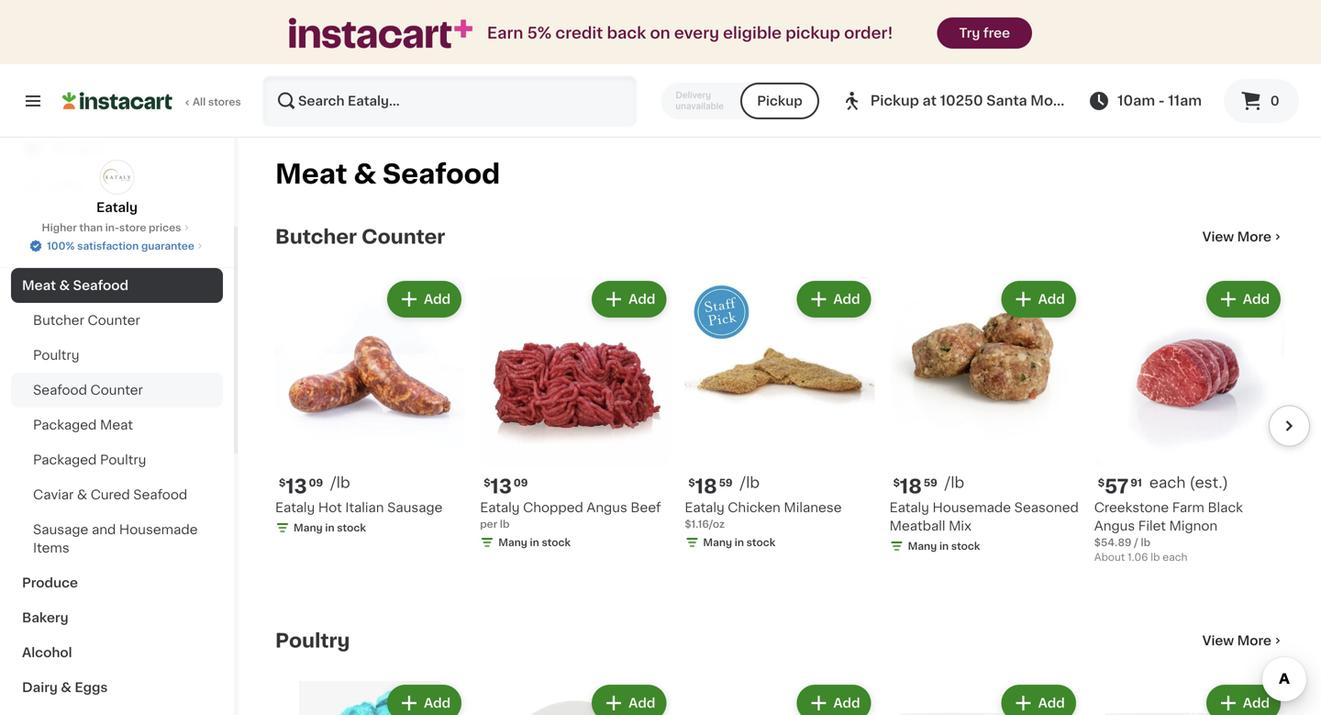 Task type: locate. For each thing, give the bounding box(es) containing it.
1 $ from the left
[[279, 478, 286, 488]]

free
[[984, 27, 1011, 39]]

0 horizontal spatial meat & seafood
[[22, 279, 129, 292]]

many down hot
[[294, 523, 323, 533]]

service type group
[[661, 83, 820, 119]]

1 horizontal spatial poultry link
[[275, 630, 350, 652]]

instacart logo image
[[62, 90, 173, 112]]

creekstone
[[1095, 501, 1170, 514]]

1 view more link from the top
[[1203, 228, 1285, 246]]

57
[[1105, 477, 1129, 496]]

0 horizontal spatial $18.59 per pound element
[[685, 475, 875, 499]]

/lb
[[331, 476, 350, 490], [740, 476, 760, 490], [945, 476, 965, 490]]

higher than in-store prices
[[42, 223, 181, 233]]

0 vertical spatial poultry
[[33, 349, 79, 362]]

bakery
[[22, 611, 68, 624]]

1 view more from the top
[[1203, 230, 1272, 243]]

packaged
[[33, 419, 97, 431], [33, 453, 97, 466]]

2 more from the top
[[1238, 634, 1272, 647]]

housemade up 'mix'
[[933, 501, 1012, 514]]

produce link
[[11, 565, 223, 600]]

back
[[607, 25, 647, 41]]

2 09 from the left
[[514, 478, 528, 488]]

1 59 from the left
[[719, 478, 733, 488]]

$
[[279, 478, 286, 488], [689, 478, 696, 488], [484, 478, 491, 488], [894, 478, 900, 488], [1099, 478, 1105, 488]]

/lb inside $ 13 09 /lb
[[331, 476, 350, 490]]

eataly inside eataly  chicken milanese $1.16/oz
[[685, 501, 725, 514]]

1 vertical spatial butcher counter
[[33, 314, 140, 327]]

many in stock
[[294, 523, 366, 533], [704, 538, 776, 548], [499, 538, 571, 548], [908, 541, 981, 551]]

view for poultry
[[1203, 634, 1235, 647]]

pickup inside button
[[758, 95, 803, 107]]

eataly inside eataly chopped angus beef per lb
[[480, 501, 520, 514]]

13 for $ 13 09 /lb
[[286, 477, 307, 496]]

eataly for eataly
[[96, 201, 138, 214]]

many in stock down the chopped at the bottom of page
[[499, 538, 571, 548]]

sausage inside sausage and housemade items
[[33, 523, 88, 536]]

1 horizontal spatial /lb
[[740, 476, 760, 490]]

2 59 from the left
[[924, 478, 938, 488]]

add button
[[389, 283, 460, 316], [594, 283, 665, 316], [799, 283, 870, 316], [1004, 283, 1075, 316], [1209, 283, 1280, 316], [389, 687, 460, 715], [594, 687, 665, 715], [799, 687, 870, 715], [1004, 687, 1075, 715], [1209, 687, 1280, 715]]

1 vertical spatial meat
[[22, 279, 56, 292]]

packaged poultry link
[[11, 442, 223, 477]]

0 horizontal spatial butcher counter
[[33, 314, 140, 327]]

2 vertical spatial counter
[[90, 384, 143, 397]]

monica
[[1031, 94, 1084, 107]]

pickup inside 'popup button'
[[871, 94, 920, 107]]

$ up meatball
[[894, 478, 900, 488]]

1 horizontal spatial 13
[[491, 477, 512, 496]]

59 up chicken
[[719, 478, 733, 488]]

0 vertical spatial lb
[[500, 519, 510, 529]]

0 vertical spatial each
[[1150, 476, 1186, 490]]

eataly up $1.16/oz on the right of the page
[[685, 501, 725, 514]]

13 up per
[[491, 477, 512, 496]]

$13.09 per pound element
[[275, 475, 466, 499]]

in
[[325, 523, 335, 533], [735, 538, 744, 548], [530, 538, 540, 548], [940, 541, 949, 551]]

in down eataly  chicken milanese $1.16/oz at the bottom right of the page
[[735, 538, 744, 548]]

counter
[[362, 227, 446, 246], [88, 314, 140, 327], [90, 384, 143, 397]]

dairy & eggs link
[[11, 670, 223, 705]]

view more link for butcher counter
[[1203, 228, 1285, 246]]

eataly for eataly housemade seasoned meatball mix
[[890, 501, 930, 514]]

1 more from the top
[[1238, 230, 1272, 243]]

59 for eataly  chicken milanese
[[719, 478, 733, 488]]

2 view more from the top
[[1203, 634, 1272, 647]]

mignon
[[1170, 520, 1218, 533]]

0 vertical spatial butcher counter link
[[275, 226, 446, 248]]

0 horizontal spatial /lb
[[331, 476, 350, 490]]

$ 18 59 /lb up chicken
[[689, 476, 760, 496]]

0 vertical spatial sausage
[[387, 501, 443, 514]]

0 horizontal spatial sausage
[[33, 523, 88, 536]]

lb right 1.06
[[1151, 552, 1161, 562]]

sausage down $13.09 per pound element
[[387, 501, 443, 514]]

&
[[354, 161, 377, 187], [59, 279, 70, 292], [77, 488, 87, 501], [61, 681, 72, 694]]

1 vertical spatial poultry
[[100, 453, 146, 466]]

pickup down eligible
[[758, 95, 803, 107]]

10250
[[941, 94, 984, 107]]

eataly down $ 13 09 /lb
[[275, 501, 315, 514]]

satisfaction
[[77, 241, 139, 251]]

0 horizontal spatial 18
[[696, 477, 718, 496]]

$ up per
[[484, 478, 491, 488]]

09 up the chopped at the bottom of page
[[514, 478, 528, 488]]

poultry
[[33, 349, 79, 362], [100, 453, 146, 466], [275, 631, 350, 650]]

meat & seafood link
[[11, 268, 223, 303]]

$ inside $ 57 91 each (est.)
[[1099, 478, 1105, 488]]

$18.59 per pound element
[[685, 475, 875, 499], [890, 475, 1080, 499]]

1 horizontal spatial 18
[[900, 477, 923, 496]]

eataly  chicken milanese $1.16/oz
[[685, 501, 842, 529]]

09 up hot
[[309, 478, 323, 488]]

eataly up meatball
[[890, 501, 930, 514]]

2 $ from the left
[[689, 478, 696, 488]]

instacart plus icon image
[[289, 18, 473, 48]]

eataly logo image
[[100, 160, 134, 195]]

santa
[[987, 94, 1028, 107]]

09
[[309, 478, 323, 488], [514, 478, 528, 488]]

59 up meatball
[[924, 478, 938, 488]]

1 vertical spatial housemade
[[119, 523, 198, 536]]

1 $ 18 59 /lb from the left
[[689, 476, 760, 496]]

items
[[33, 542, 70, 554]]

1 vertical spatial each
[[1163, 552, 1188, 562]]

3 $ from the left
[[484, 478, 491, 488]]

packaged down seafood counter
[[33, 419, 97, 431]]

lb right /
[[1142, 538, 1151, 548]]

18 up meatball
[[900, 477, 923, 496]]

0 vertical spatial butcher counter
[[275, 227, 446, 246]]

0 vertical spatial meat & seafood
[[275, 161, 500, 187]]

eataly link
[[96, 160, 138, 217]]

earn
[[487, 25, 524, 41]]

each right 91
[[1150, 476, 1186, 490]]

fresh
[[22, 244, 59, 257]]

eataly up higher than in-store prices link
[[96, 201, 138, 214]]

pickup button
[[741, 83, 820, 119]]

fresh truffles link
[[11, 233, 223, 268]]

1 horizontal spatial $18.59 per pound element
[[890, 475, 1080, 499]]

1 vertical spatial more
[[1238, 634, 1272, 647]]

1 horizontal spatial $ 18 59 /lb
[[894, 476, 965, 496]]

0 horizontal spatial butcher
[[33, 314, 84, 327]]

0 horizontal spatial poultry link
[[11, 338, 223, 373]]

filet
[[1139, 520, 1167, 533]]

13 inside $ 13 09 /lb
[[286, 477, 307, 496]]

poultry link
[[11, 338, 223, 373], [275, 630, 350, 652]]

$ 18 59 /lb up meatball
[[894, 476, 965, 496]]

1 vertical spatial counter
[[88, 314, 140, 327]]

0 vertical spatial angus
[[587, 501, 628, 514]]

0 vertical spatial view
[[1203, 230, 1235, 243]]

each inside $ 57 91 each (est.)
[[1150, 476, 1186, 490]]

2 view more link from the top
[[1203, 632, 1285, 650]]

0 horizontal spatial butcher counter link
[[11, 303, 223, 338]]

view more for poultry
[[1203, 634, 1272, 647]]

1 horizontal spatial butcher counter link
[[275, 226, 446, 248]]

1 horizontal spatial poultry
[[100, 453, 146, 466]]

0 horizontal spatial 59
[[719, 478, 733, 488]]

view
[[1203, 230, 1235, 243], [1203, 634, 1235, 647]]

bakery link
[[11, 600, 223, 635]]

59
[[719, 478, 733, 488], [924, 478, 938, 488]]

2 horizontal spatial /lb
[[945, 476, 965, 490]]

None search field
[[263, 75, 637, 127]]

09 inside $ 13 09
[[514, 478, 528, 488]]

18 for eataly  chicken milanese
[[696, 477, 718, 496]]

sausage up items
[[33, 523, 88, 536]]

0 vertical spatial poultry link
[[11, 338, 223, 373]]

1 horizontal spatial butcher counter
[[275, 227, 446, 246]]

stock down 'eataly hot italian sausage'
[[337, 523, 366, 533]]

seafood counter link
[[11, 373, 223, 408]]

/lb up hot
[[331, 476, 350, 490]]

sausage
[[387, 501, 443, 514], [33, 523, 88, 536]]

0 horizontal spatial pickup
[[758, 95, 803, 107]]

2 horizontal spatial poultry
[[275, 631, 350, 650]]

$ up 'eataly hot italian sausage'
[[279, 478, 286, 488]]

& for the meat & seafood link
[[59, 279, 70, 292]]

1 $18.59 per pound element from the left
[[685, 475, 875, 499]]

stock down eataly  chicken milanese $1.16/oz at the bottom right of the page
[[747, 538, 776, 548]]

$18.59 per pound element up eataly housemade seasoned meatball mix
[[890, 475, 1080, 499]]

0 horizontal spatial angus
[[587, 501, 628, 514]]

each down 'mignon'
[[1163, 552, 1188, 562]]

2 view from the top
[[1203, 634, 1235, 647]]

$ inside $ 13 09 /lb
[[279, 478, 286, 488]]

pickup
[[871, 94, 920, 107], [758, 95, 803, 107]]

angus
[[587, 501, 628, 514], [1095, 520, 1136, 533]]

/lb up chicken
[[740, 476, 760, 490]]

$ for eataly hot italian sausage
[[279, 478, 286, 488]]

housemade inside eataly housemade seasoned meatball mix
[[933, 501, 1012, 514]]

0 horizontal spatial 13
[[286, 477, 307, 496]]

1 vertical spatial view
[[1203, 634, 1235, 647]]

1 09 from the left
[[309, 478, 323, 488]]

2 vertical spatial meat
[[100, 419, 133, 431]]

eataly inside eataly housemade seasoned meatball mix
[[890, 501, 930, 514]]

1 13 from the left
[[286, 477, 307, 496]]

seafood up packaged meat
[[33, 384, 87, 397]]

/lb for eataly  chicken milanese
[[740, 476, 760, 490]]

$ 18 59 /lb for eataly  chicken milanese
[[689, 476, 760, 496]]

0 vertical spatial more
[[1238, 230, 1272, 243]]

0 horizontal spatial 09
[[309, 478, 323, 488]]

blvd.
[[1087, 94, 1122, 107]]

1 vertical spatial view more
[[1203, 634, 1272, 647]]

1 horizontal spatial housemade
[[933, 501, 1012, 514]]

1 vertical spatial butcher counter link
[[11, 303, 223, 338]]

0 horizontal spatial housemade
[[119, 523, 198, 536]]

0 vertical spatial meat
[[275, 161, 348, 187]]

10am
[[1118, 94, 1156, 107]]

every
[[675, 25, 720, 41]]

2 vertical spatial lb
[[1151, 552, 1161, 562]]

eataly for eataly hot italian sausage
[[275, 501, 315, 514]]

in down hot
[[325, 523, 335, 533]]

lb right per
[[500, 519, 510, 529]]

eligible
[[724, 25, 782, 41]]

1 vertical spatial meat & seafood
[[22, 279, 129, 292]]

/
[[1135, 538, 1139, 548]]

packaged up caviar on the bottom left
[[33, 453, 97, 466]]

$ up $1.16/oz on the right of the page
[[689, 478, 696, 488]]

butcher
[[275, 227, 357, 246], [33, 314, 84, 327]]

$18.59 per pound element up eataly  chicken milanese $1.16/oz at the bottom right of the page
[[685, 475, 875, 499]]

2 13 from the left
[[491, 477, 512, 496]]

0 vertical spatial packaged
[[33, 419, 97, 431]]

$ 13 09 /lb
[[279, 476, 350, 496]]

/lb for eataly hot italian sausage
[[331, 476, 350, 490]]

housemade down the "caviar & cured seafood" link
[[119, 523, 198, 536]]

18 for eataly housemade seasoned meatball mix
[[900, 477, 923, 496]]

1 vertical spatial lb
[[1142, 538, 1151, 548]]

farm
[[1173, 501, 1205, 514]]

sausage and housemade items
[[33, 523, 198, 554]]

in-
[[105, 223, 119, 233]]

1 horizontal spatial 59
[[924, 478, 938, 488]]

housemade
[[933, 501, 1012, 514], [119, 523, 198, 536]]

black
[[1208, 501, 1244, 514]]

creekstone farm black angus filet mignon $54.89 / lb about 1.06 lb each
[[1095, 501, 1244, 562]]

2 18 from the left
[[900, 477, 923, 496]]

1 horizontal spatial sausage
[[387, 501, 443, 514]]

1 view from the top
[[1203, 230, 1235, 243]]

eataly hot italian sausage
[[275, 501, 443, 514]]

1 /lb from the left
[[331, 476, 350, 490]]

more for butcher counter
[[1238, 230, 1272, 243]]

1 horizontal spatial butcher
[[275, 227, 357, 246]]

1 horizontal spatial pickup
[[871, 94, 920, 107]]

butcher counter
[[275, 227, 446, 246], [33, 314, 140, 327]]

/lb for eataly housemade seasoned meatball mix
[[945, 476, 965, 490]]

1 vertical spatial view more link
[[1203, 632, 1285, 650]]

09 inside $ 13 09 /lb
[[309, 478, 323, 488]]

housemade inside sausage and housemade items
[[119, 523, 198, 536]]

lists
[[51, 179, 83, 192]]

each inside creekstone farm black angus filet mignon $54.89 / lb about 1.06 lb each
[[1163, 552, 1188, 562]]

hot
[[318, 501, 342, 514]]

4 $ from the left
[[894, 478, 900, 488]]

2 /lb from the left
[[740, 476, 760, 490]]

all stores link
[[62, 75, 242, 127]]

more
[[1238, 230, 1272, 243], [1238, 634, 1272, 647]]

0 horizontal spatial poultry
[[33, 349, 79, 362]]

0 vertical spatial counter
[[362, 227, 446, 246]]

1 vertical spatial sausage
[[33, 523, 88, 536]]

0 vertical spatial view more link
[[1203, 228, 1285, 246]]

add button inside product group
[[1209, 283, 1280, 316]]

09 for $ 13 09
[[514, 478, 528, 488]]

0 horizontal spatial meat
[[22, 279, 56, 292]]

1 18 from the left
[[696, 477, 718, 496]]

1 packaged from the top
[[33, 419, 97, 431]]

0 vertical spatial housemade
[[933, 501, 1012, 514]]

2 packaged from the top
[[33, 453, 97, 466]]

pickup left at
[[871, 94, 920, 107]]

2 vertical spatial poultry
[[275, 631, 350, 650]]

3 /lb from the left
[[945, 476, 965, 490]]

meat & seafood
[[275, 161, 500, 187], [22, 279, 129, 292]]

2 $18.59 per pound element from the left
[[890, 475, 1080, 499]]

meat
[[275, 161, 348, 187], [22, 279, 56, 292], [100, 419, 133, 431]]

product group
[[275, 277, 466, 539], [480, 277, 671, 554], [685, 277, 875, 554], [890, 277, 1080, 557], [1095, 277, 1285, 565], [275, 681, 466, 715], [480, 681, 671, 715], [685, 681, 875, 715], [890, 681, 1080, 715], [1095, 681, 1285, 715]]

seafood
[[383, 161, 500, 187], [73, 279, 129, 292], [33, 384, 87, 397], [133, 488, 187, 501]]

1 vertical spatial angus
[[1095, 520, 1136, 533]]

view more link
[[1203, 228, 1285, 246], [1203, 632, 1285, 650]]

1 horizontal spatial 09
[[514, 478, 528, 488]]

1 vertical spatial packaged
[[33, 453, 97, 466]]

18 up $1.16/oz on the right of the page
[[696, 477, 718, 496]]

09 for $ 13 09 /lb
[[309, 478, 323, 488]]

sausage inside item carousel region
[[387, 501, 443, 514]]

angus inside eataly chopped angus beef per lb
[[587, 501, 628, 514]]

each
[[1150, 476, 1186, 490], [1163, 552, 1188, 562]]

5 $ from the left
[[1099, 478, 1105, 488]]

product group containing 57
[[1095, 277, 1285, 565]]

$ left 91
[[1099, 478, 1105, 488]]

2 horizontal spatial meat
[[275, 161, 348, 187]]

1 horizontal spatial angus
[[1095, 520, 1136, 533]]

angus left beef
[[587, 501, 628, 514]]

eataly up per
[[480, 501, 520, 514]]

/lb up 'mix'
[[945, 476, 965, 490]]

18
[[696, 477, 718, 496], [900, 477, 923, 496]]

chicken
[[728, 501, 781, 514]]

1 vertical spatial poultry link
[[275, 630, 350, 652]]

2 $ 18 59 /lb from the left
[[894, 476, 965, 496]]

0 horizontal spatial $ 18 59 /lb
[[689, 476, 760, 496]]

0 vertical spatial view more
[[1203, 230, 1272, 243]]

recipes
[[51, 142, 105, 155]]

13 up 'eataly hot italian sausage'
[[286, 477, 307, 496]]

eggs
[[75, 681, 108, 694]]

per
[[480, 519, 498, 529]]

angus up $54.89
[[1095, 520, 1136, 533]]



Task type: describe. For each thing, give the bounding box(es) containing it.
prices
[[149, 223, 181, 233]]

higher than in-store prices link
[[42, 220, 192, 235]]

$18.59 per pound element for eataly housemade seasoned meatball mix
[[890, 475, 1080, 499]]

$ for creekstone farm black angus filet mignon
[[1099, 478, 1105, 488]]

pickup
[[786, 25, 841, 41]]

counter for leftmost 'butcher counter' link
[[88, 314, 140, 327]]

all
[[193, 97, 206, 107]]

and
[[92, 523, 116, 536]]

guarantee
[[141, 241, 195, 251]]

1 horizontal spatial meat
[[100, 419, 133, 431]]

many in stock down eataly  chicken milanese $1.16/oz at the bottom right of the page
[[704, 538, 776, 548]]

$ for eataly  chicken milanese
[[689, 478, 696, 488]]

$ for eataly housemade seasoned meatball mix
[[894, 478, 900, 488]]

(est.)
[[1190, 476, 1229, 490]]

counter for 'seafood counter' link in the bottom left of the page
[[90, 384, 143, 397]]

eataly housemade seasoned meatball mix
[[890, 501, 1079, 533]]

packaged meat
[[33, 419, 133, 431]]

stores
[[208, 97, 241, 107]]

at
[[923, 94, 937, 107]]

truffles
[[62, 244, 113, 257]]

earn 5% credit back on every eligible pickup order!
[[487, 25, 894, 41]]

11am
[[1169, 94, 1203, 107]]

on
[[650, 25, 671, 41]]

1 horizontal spatial meat & seafood
[[275, 161, 500, 187]]

5%
[[527, 25, 552, 41]]

& for the "caviar & cured seafood" link
[[77, 488, 87, 501]]

many in stock down 'mix'
[[908, 541, 981, 551]]

100% satisfaction guarantee button
[[29, 235, 206, 253]]

$ 18 59 /lb for eataly housemade seasoned meatball mix
[[894, 476, 965, 496]]

lb inside eataly chopped angus beef per lb
[[500, 519, 510, 529]]

59 for eataly housemade seasoned meatball mix
[[924, 478, 938, 488]]

1 vertical spatial butcher
[[33, 314, 84, 327]]

0 button
[[1225, 79, 1300, 123]]

all stores
[[193, 97, 241, 107]]

try
[[960, 27, 981, 39]]

91
[[1131, 478, 1143, 488]]

stock down 'mix'
[[952, 541, 981, 551]]

packaged meat link
[[11, 408, 223, 442]]

view more link for poultry
[[1203, 632, 1285, 650]]

in down 'mix'
[[940, 541, 949, 551]]

many down the chopped at the bottom of page
[[499, 538, 528, 548]]

$57.91 each (estimated) element
[[1095, 475, 1285, 499]]

& for dairy & eggs link
[[61, 681, 72, 694]]

in down the chopped at the bottom of page
[[530, 538, 540, 548]]

$1.16/oz
[[685, 519, 725, 529]]

packaged for packaged meat
[[33, 419, 97, 431]]

many down meatball
[[908, 541, 938, 551]]

meatball
[[890, 520, 946, 533]]

fresh truffles
[[22, 244, 113, 257]]

seasoned
[[1015, 501, 1079, 514]]

item carousel region
[[250, 270, 1311, 600]]

$ 57 91 each (est.)
[[1099, 476, 1229, 496]]

0
[[1271, 95, 1280, 107]]

eataly chopped angus beef per lb
[[480, 501, 661, 529]]

100%
[[47, 241, 75, 251]]

eataly for eataly  chicken milanese $1.16/oz
[[685, 501, 725, 514]]

seafood right cured
[[133, 488, 187, 501]]

100% satisfaction guarantee
[[47, 241, 195, 251]]

produce
[[22, 577, 78, 589]]

seafood down truffles
[[73, 279, 129, 292]]

packaged poultry
[[33, 453, 146, 466]]

caviar
[[33, 488, 74, 501]]

$18.59 per pound element for eataly  chicken milanese
[[685, 475, 875, 499]]

poultry inside 'link'
[[33, 349, 79, 362]]

sausage and housemade items link
[[11, 512, 223, 565]]

chopped
[[523, 501, 584, 514]]

$54.89
[[1095, 538, 1132, 548]]

seafood down search field
[[383, 161, 500, 187]]

stock down eataly chopped angus beef per lb
[[542, 538, 571, 548]]

seafood counter
[[33, 384, 143, 397]]

1.06
[[1128, 552, 1149, 562]]

about
[[1095, 552, 1126, 562]]

alcohol link
[[11, 635, 223, 670]]

$ inside $ 13 09
[[484, 478, 491, 488]]

try free
[[960, 27, 1011, 39]]

10am - 11am
[[1118, 94, 1203, 107]]

credit
[[556, 25, 603, 41]]

-
[[1159, 94, 1165, 107]]

pickup for pickup at 10250 santa monica blvd.
[[871, 94, 920, 107]]

pickup at 10250 santa monica blvd.
[[871, 94, 1122, 107]]

$ 13 09
[[484, 477, 528, 496]]

than
[[79, 223, 103, 233]]

beef
[[631, 501, 661, 514]]

dairy
[[22, 681, 58, 694]]

0 vertical spatial butcher
[[275, 227, 357, 246]]

eataly for eataly chopped angus beef per lb
[[480, 501, 520, 514]]

10am - 11am link
[[1089, 90, 1203, 112]]

pickup at 10250 santa monica blvd. button
[[842, 75, 1122, 127]]

cured
[[91, 488, 130, 501]]

higher
[[42, 223, 77, 233]]

recipes link
[[11, 130, 223, 167]]

milanese
[[784, 501, 842, 514]]

more for poultry
[[1238, 634, 1272, 647]]

caviar & cured seafood
[[33, 488, 187, 501]]

packaged for packaged poultry
[[33, 453, 97, 466]]

alcohol
[[22, 646, 72, 659]]

pickup for pickup
[[758, 95, 803, 107]]

mix
[[949, 520, 972, 533]]

view for butcher counter
[[1203, 230, 1235, 243]]

many down $1.16/oz on the right of the page
[[704, 538, 733, 548]]

lists link
[[11, 167, 223, 204]]

many in stock down hot
[[294, 523, 366, 533]]

view more for butcher counter
[[1203, 230, 1272, 243]]

Search field
[[264, 77, 636, 125]]

13 for $ 13 09
[[491, 477, 512, 496]]

angus inside creekstone farm black angus filet mignon $54.89 / lb about 1.06 lb each
[[1095, 520, 1136, 533]]

italian
[[346, 501, 384, 514]]



Task type: vqa. For each thing, say whether or not it's contained in the screenshot.
Cured
yes



